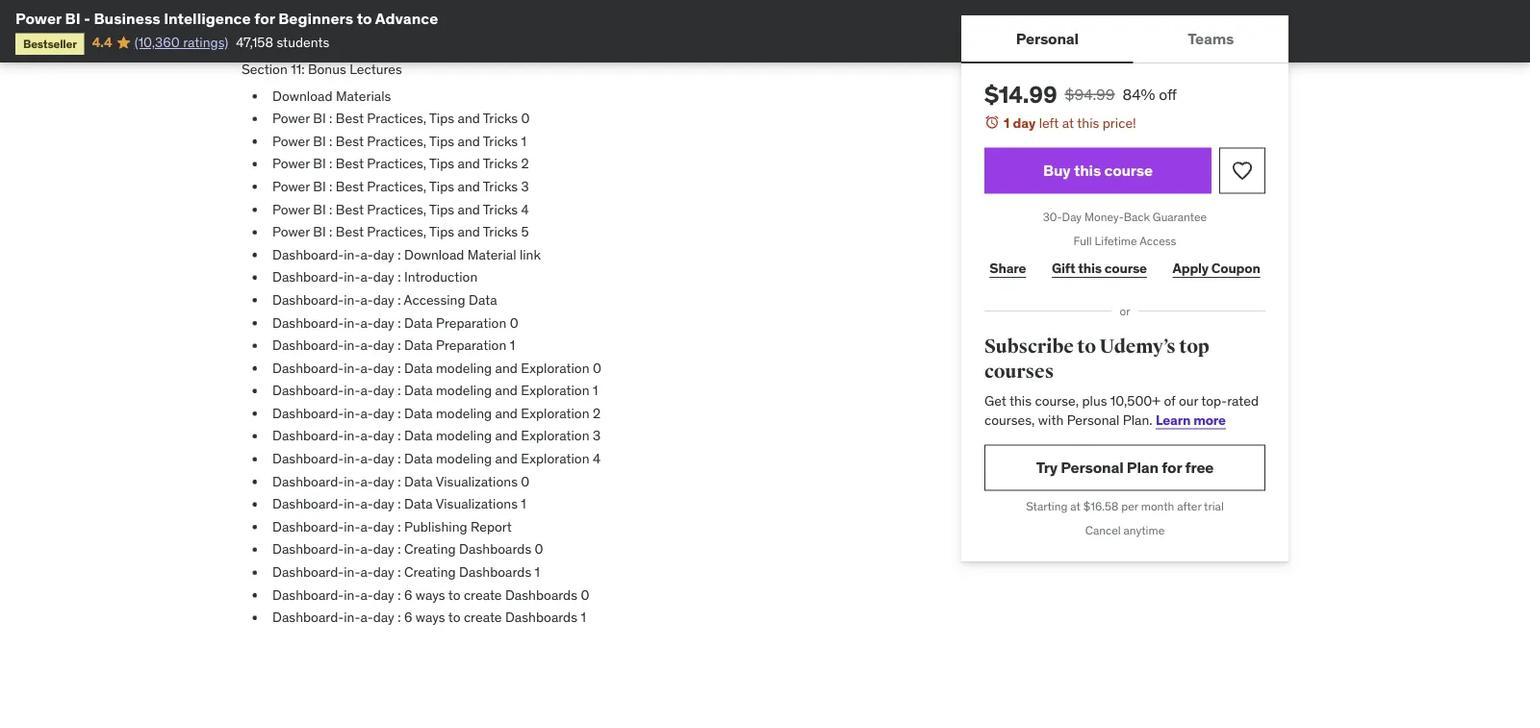 Task type: describe. For each thing, give the bounding box(es) containing it.
12 a- from the top
[[360, 496, 373, 513]]

10 a- from the top
[[360, 451, 373, 468]]

3 a- from the top
[[360, 292, 373, 309]]

6 best from the top
[[336, 224, 364, 241]]

subscribe to udemy's top courses
[[985, 335, 1210, 384]]

report
[[471, 519, 512, 536]]

3 tricks from the top
[[483, 156, 518, 173]]

learn
[[1156, 411, 1191, 429]]

2 practices, from the top
[[367, 133, 427, 150]]

7 dashboard- from the top
[[272, 383, 344, 400]]

(10,360
[[134, 34, 180, 51]]

9 dashboard- from the top
[[272, 428, 344, 445]]

14 in- from the top
[[344, 542, 360, 559]]

6 a- from the top
[[360, 360, 373, 377]]

to inside the subscribe to udemy's top courses
[[1077, 335, 1096, 359]]

1 create from the top
[[464, 587, 502, 604]]

5 in- from the top
[[344, 337, 360, 355]]

13 in- from the top
[[344, 519, 360, 536]]

5 a- from the top
[[360, 337, 373, 355]]

free
[[1185, 458, 1214, 478]]

1 a- from the top
[[360, 246, 373, 264]]

add to wishlist image
[[1231, 159, 1254, 182]]

47,158
[[236, 34, 273, 51]]

1 horizontal spatial 2
[[593, 405, 601, 423]]

top-
[[1202, 392, 1227, 410]]

1 6 from the top
[[404, 587, 412, 604]]

4 practices, from the top
[[367, 178, 427, 196]]

15 in- from the top
[[344, 564, 360, 582]]

3 best from the top
[[336, 156, 364, 173]]

1 best from the top
[[336, 110, 364, 127]]

0 vertical spatial 3
[[521, 178, 529, 196]]

learn more link
[[1156, 411, 1226, 429]]

4 tricks from the top
[[483, 178, 518, 196]]

2 best from the top
[[336, 133, 364, 150]]

advance
[[375, 8, 438, 28]]

1 visualizations from the top
[[436, 473, 518, 491]]

try personal plan for free
[[1036, 458, 1214, 478]]

courses,
[[985, 411, 1035, 429]]

11 in- from the top
[[344, 473, 360, 491]]

0 horizontal spatial 2
[[521, 156, 529, 173]]

4 in- from the top
[[344, 315, 360, 332]]

$14.99 $94.99 84% off
[[985, 80, 1177, 109]]

power bi - business intelligence for beginners to advance
[[15, 8, 438, 28]]

$16.58
[[1084, 499, 1119, 514]]

after
[[1177, 499, 1202, 514]]

5 practices, from the top
[[367, 201, 427, 218]]

5
[[521, 224, 529, 241]]

personal inside get this course, plus 10,500+ of our top-rated courses, with personal plan.
[[1067, 411, 1120, 429]]

accessing
[[404, 292, 465, 309]]

ratings)
[[183, 34, 228, 51]]

teams button
[[1133, 15, 1289, 62]]

link
[[520, 246, 541, 264]]

students
[[277, 34, 329, 51]]

full
[[1074, 234, 1092, 249]]

$94.99
[[1065, 84, 1115, 104]]

-
[[84, 8, 90, 28]]

8 dashboard- from the top
[[272, 405, 344, 423]]

share button
[[985, 249, 1031, 288]]

left
[[1039, 114, 1059, 131]]

publishing
[[404, 519, 467, 536]]

4 tips from the top
[[429, 178, 454, 196]]

off
[[1159, 84, 1177, 104]]

7 a- from the top
[[360, 383, 373, 400]]

17 a- from the top
[[360, 610, 373, 627]]

course for buy this course
[[1104, 161, 1153, 180]]

2 creating from the top
[[404, 564, 456, 582]]

starting
[[1026, 499, 1068, 514]]

day
[[1062, 210, 1082, 225]]

2 6 from the top
[[404, 610, 412, 627]]

apply coupon
[[1173, 260, 1260, 277]]

1 creating from the top
[[404, 542, 456, 559]]

0 vertical spatial at
[[1062, 114, 1074, 131]]

udemy's
[[1100, 335, 1176, 359]]

6 practices, from the top
[[367, 224, 427, 241]]

(10,360 ratings)
[[134, 34, 228, 51]]

buy this course button
[[985, 148, 1212, 194]]

or
[[1120, 304, 1130, 319]]

get this course, plus 10,500+ of our top-rated courses, with personal plan.
[[985, 392, 1259, 429]]

1 day left at this price!
[[1004, 114, 1136, 131]]

per
[[1122, 499, 1138, 514]]

buy
[[1043, 161, 1071, 180]]

7 in- from the top
[[344, 383, 360, 400]]

0 vertical spatial for
[[254, 8, 275, 28]]

10 dashboard- from the top
[[272, 451, 344, 468]]

anytime
[[1124, 523, 1165, 538]]

plus
[[1082, 392, 1107, 410]]

of
[[1164, 392, 1176, 410]]

$14.99
[[985, 80, 1057, 109]]

14 dashboard- from the top
[[272, 542, 344, 559]]

4 best from the top
[[336, 178, 364, 196]]

this for buy
[[1074, 161, 1101, 180]]

cancel
[[1085, 523, 1121, 538]]

plan
[[1127, 458, 1159, 478]]

course for gift this course
[[1105, 260, 1147, 277]]

tab list containing personal
[[961, 15, 1289, 64]]

trial
[[1204, 499, 1224, 514]]

buy this course
[[1043, 161, 1153, 180]]

plan.
[[1123, 411, 1153, 429]]

materials
[[336, 87, 391, 105]]

rated
[[1227, 392, 1259, 410]]

top
[[1179, 335, 1210, 359]]

more
[[1194, 411, 1226, 429]]

15 a- from the top
[[360, 564, 373, 582]]

2 tips from the top
[[429, 133, 454, 150]]

starting at $16.58 per month after trial cancel anytime
[[1026, 499, 1224, 538]]

1 preparation from the top
[[436, 315, 506, 332]]

section
[[242, 61, 288, 78]]

month
[[1141, 499, 1175, 514]]

1 tips from the top
[[429, 110, 454, 127]]

11:
[[291, 61, 305, 78]]

apply coupon button
[[1168, 249, 1266, 288]]

beginners
[[278, 8, 353, 28]]

1 exploration from the top
[[521, 360, 590, 377]]

4 modeling from the top
[[436, 428, 492, 445]]

personal button
[[961, 15, 1133, 62]]

1 horizontal spatial 3
[[593, 428, 601, 445]]

3 tips from the top
[[429, 156, 454, 173]]

16 a- from the top
[[360, 587, 373, 604]]

guarantee
[[1153, 210, 1207, 225]]

1 vertical spatial download
[[404, 246, 464, 264]]

at inside starting at $16.58 per month after trial cancel anytime
[[1071, 499, 1081, 514]]

1 tricks from the top
[[483, 110, 518, 127]]

4.4
[[92, 34, 112, 51]]

2 in- from the top
[[344, 269, 360, 286]]

2 create from the top
[[464, 610, 502, 627]]

8 in- from the top
[[344, 405, 360, 423]]

get
[[985, 392, 1007, 410]]

gift this course link
[[1047, 249, 1152, 288]]

3 practices, from the top
[[367, 156, 427, 173]]

30-
[[1043, 210, 1062, 225]]

4 a- from the top
[[360, 315, 373, 332]]



Task type: vqa. For each thing, say whether or not it's contained in the screenshot.
the be inside as we believe this is the best way to learn Unity and C#. You will not just be learning dry programming concepts, but applying them immediately to a real RPG as you go.
no



Task type: locate. For each thing, give the bounding box(es) containing it.
teams
[[1188, 28, 1234, 48]]

2 exploration from the top
[[521, 383, 590, 400]]

1 vertical spatial personal
[[1067, 411, 1120, 429]]

10 in- from the top
[[344, 451, 360, 468]]

17 in- from the top
[[344, 610, 360, 627]]

0 vertical spatial 6
[[404, 587, 412, 604]]

13 dashboard- from the top
[[272, 519, 344, 536]]

lectures
[[350, 61, 402, 78]]

9 a- from the top
[[360, 428, 373, 445]]

0 vertical spatial preparation
[[436, 315, 506, 332]]

6 in- from the top
[[344, 360, 360, 377]]

section 11: bonus lectures download materials power bi : best practices, tips and tricks 0 power bi : best practices, tips and tricks 1 power bi : best practices, tips and tricks 2 power bi : best practices, tips and tricks 3 power bi : best practices, tips and tricks 4 power bi : best practices, tips and tricks 5 dashboard-in-a-day : download material link dashboard-in-a-day : introduction dashboard-in-a-day : accessing data dashboard-in-a-day : data preparation 0 dashboard-in-a-day : data preparation 1 dashboard-in-a-day : data modeling and exploration 0 dashboard-in-a-day : data modeling and exploration 1 dashboard-in-a-day : data modeling and exploration 2 dashboard-in-a-day : data modeling and exploration 3 dashboard-in-a-day : data modeling and exploration 4 dashboard-in-a-day : data visualizations 0 dashboard-in-a-day : data visualizations 1 dashboard-in-a-day : publishing report dashboard-in-a-day : creating dashboards 0 dashboard-in-a-day : creating dashboards 1 dashboard-in-a-day : 6 ways to create dashboards 0 dashboard-in-a-day : 6 ways to create dashboards 1
[[242, 61, 601, 627]]

money-
[[1085, 210, 1124, 225]]

1 vertical spatial create
[[464, 610, 502, 627]]

this for get
[[1010, 392, 1032, 410]]

2 preparation from the top
[[436, 337, 506, 355]]

create
[[464, 587, 502, 604], [464, 610, 502, 627]]

bi
[[65, 8, 81, 28], [313, 110, 326, 127], [313, 133, 326, 150], [313, 156, 326, 173], [313, 178, 326, 196], [313, 201, 326, 218], [313, 224, 326, 241]]

day
[[1013, 114, 1036, 131], [373, 246, 394, 264], [373, 269, 394, 286], [373, 292, 394, 309], [373, 315, 394, 332], [373, 337, 394, 355], [373, 360, 394, 377], [373, 383, 394, 400], [373, 405, 394, 423], [373, 428, 394, 445], [373, 451, 394, 468], [373, 473, 394, 491], [373, 496, 394, 513], [373, 519, 394, 536], [373, 542, 394, 559], [373, 564, 394, 582], [373, 587, 394, 604], [373, 610, 394, 627]]

1 vertical spatial 6
[[404, 610, 412, 627]]

4 dashboard- from the top
[[272, 315, 344, 332]]

10,500+
[[1111, 392, 1161, 410]]

1 vertical spatial 4
[[593, 451, 601, 468]]

2 a- from the top
[[360, 269, 373, 286]]

ways
[[416, 587, 445, 604], [416, 610, 445, 627]]

at right left
[[1062, 114, 1074, 131]]

with
[[1038, 411, 1064, 429]]

1 ways from the top
[[416, 587, 445, 604]]

5 tips from the top
[[429, 201, 454, 218]]

try personal plan for free link
[[985, 445, 1266, 491]]

13 a- from the top
[[360, 519, 373, 536]]

5 best from the top
[[336, 201, 364, 218]]

0 vertical spatial visualizations
[[436, 473, 518, 491]]

0 vertical spatial personal
[[1016, 28, 1079, 48]]

0 vertical spatial 2
[[521, 156, 529, 173]]

practices,
[[367, 110, 427, 127], [367, 133, 427, 150], [367, 156, 427, 173], [367, 178, 427, 196], [367, 201, 427, 218], [367, 224, 427, 241]]

creating
[[404, 542, 456, 559], [404, 564, 456, 582]]

1 vertical spatial creating
[[404, 564, 456, 582]]

3 modeling from the top
[[436, 405, 492, 423]]

gift
[[1052, 260, 1075, 277]]

2 ways from the top
[[416, 610, 445, 627]]

0
[[521, 110, 530, 127], [510, 315, 518, 332], [593, 360, 601, 377], [521, 473, 530, 491], [535, 542, 543, 559], [581, 587, 589, 604]]

6 tips from the top
[[429, 224, 454, 241]]

this right 'buy'
[[1074, 161, 1101, 180]]

2 tricks from the top
[[483, 133, 518, 150]]

30-day money-back guarantee full lifetime access
[[1043, 210, 1207, 249]]

1 vertical spatial 2
[[593, 405, 601, 423]]

1 vertical spatial preparation
[[436, 337, 506, 355]]

3 dashboard- from the top
[[272, 292, 344, 309]]

data
[[469, 292, 497, 309], [404, 315, 433, 332], [404, 337, 433, 355], [404, 360, 433, 377], [404, 383, 433, 400], [404, 405, 433, 423], [404, 428, 433, 445], [404, 451, 433, 468], [404, 473, 433, 491], [404, 496, 433, 513]]

1 modeling from the top
[[436, 360, 492, 377]]

14 a- from the top
[[360, 542, 373, 559]]

modeling
[[436, 360, 492, 377], [436, 383, 492, 400], [436, 405, 492, 423], [436, 428, 492, 445], [436, 451, 492, 468]]

personal inside button
[[1016, 28, 1079, 48]]

best
[[336, 110, 364, 127], [336, 133, 364, 150], [336, 156, 364, 173], [336, 178, 364, 196], [336, 201, 364, 218], [336, 224, 364, 241]]

1 in- from the top
[[344, 246, 360, 264]]

exploration
[[521, 360, 590, 377], [521, 383, 590, 400], [521, 405, 590, 423], [521, 428, 590, 445], [521, 451, 590, 468]]

5 dashboard- from the top
[[272, 337, 344, 355]]

6 dashboard- from the top
[[272, 360, 344, 377]]

17 dashboard- from the top
[[272, 610, 344, 627]]

bestseller
[[23, 36, 77, 51]]

share
[[990, 260, 1026, 277]]

back
[[1124, 210, 1150, 225]]

introduction
[[404, 269, 478, 286]]

learn more
[[1156, 411, 1226, 429]]

download up introduction
[[404, 246, 464, 264]]

courses
[[985, 360, 1054, 384]]

6
[[404, 587, 412, 604], [404, 610, 412, 627]]

2 dashboard- from the top
[[272, 269, 344, 286]]

power
[[15, 8, 62, 28], [272, 110, 310, 127], [272, 133, 310, 150], [272, 156, 310, 173], [272, 178, 310, 196], [272, 201, 310, 218], [272, 224, 310, 241]]

this inside get this course, plus 10,500+ of our top-rated courses, with personal plan.
[[1010, 392, 1032, 410]]

1 vertical spatial for
[[1162, 458, 1182, 478]]

2 visualizations from the top
[[436, 496, 518, 513]]

this for gift
[[1078, 260, 1102, 277]]

5 tricks from the top
[[483, 201, 518, 218]]

1 horizontal spatial for
[[1162, 458, 1182, 478]]

coupon
[[1212, 260, 1260, 277]]

in-
[[344, 246, 360, 264], [344, 269, 360, 286], [344, 292, 360, 309], [344, 315, 360, 332], [344, 337, 360, 355], [344, 360, 360, 377], [344, 383, 360, 400], [344, 405, 360, 423], [344, 428, 360, 445], [344, 451, 360, 468], [344, 473, 360, 491], [344, 496, 360, 513], [344, 519, 360, 536], [344, 542, 360, 559], [344, 564, 360, 582], [344, 587, 360, 604], [344, 610, 360, 627]]

9 in- from the top
[[344, 428, 360, 445]]

11 dashboard- from the top
[[272, 473, 344, 491]]

at left $16.58
[[1071, 499, 1081, 514]]

1 vertical spatial ways
[[416, 610, 445, 627]]

0 vertical spatial create
[[464, 587, 502, 604]]

0 vertical spatial course
[[1104, 161, 1153, 180]]

personal
[[1016, 28, 1079, 48], [1067, 411, 1120, 429], [1061, 458, 1124, 478]]

1 vertical spatial visualizations
[[436, 496, 518, 513]]

this inside button
[[1074, 161, 1101, 180]]

0 horizontal spatial 3
[[521, 178, 529, 196]]

this down $94.99
[[1077, 114, 1099, 131]]

16 in- from the top
[[344, 587, 360, 604]]

visualizations
[[436, 473, 518, 491], [436, 496, 518, 513]]

2 modeling from the top
[[436, 383, 492, 400]]

dashboards
[[459, 542, 532, 559], [459, 564, 532, 582], [505, 587, 578, 604], [505, 610, 578, 627]]

personal up $14.99 on the right
[[1016, 28, 1079, 48]]

bonus
[[308, 61, 346, 78]]

price!
[[1103, 114, 1136, 131]]

course,
[[1035, 392, 1079, 410]]

alarm image
[[985, 115, 1000, 130]]

to
[[357, 8, 372, 28], [1077, 335, 1096, 359], [448, 587, 461, 604], [448, 610, 461, 627]]

5 modeling from the top
[[436, 451, 492, 468]]

3 in- from the top
[[344, 292, 360, 309]]

preparation
[[436, 315, 506, 332], [436, 337, 506, 355]]

personal down plus at the bottom
[[1067, 411, 1120, 429]]

for up 47,158
[[254, 8, 275, 28]]

47,158 students
[[236, 34, 329, 51]]

2 course from the top
[[1105, 260, 1147, 277]]

course down lifetime
[[1105, 260, 1147, 277]]

for
[[254, 8, 275, 28], [1162, 458, 1182, 478]]

5 exploration from the top
[[521, 451, 590, 468]]

1
[[1004, 114, 1010, 131], [521, 133, 527, 150], [510, 337, 515, 355], [593, 383, 598, 400], [521, 496, 526, 513], [535, 564, 540, 582], [581, 610, 586, 627]]

84%
[[1123, 84, 1155, 104]]

6 tricks from the top
[[483, 224, 518, 241]]

tricks
[[483, 110, 518, 127], [483, 133, 518, 150], [483, 156, 518, 173], [483, 178, 518, 196], [483, 201, 518, 218], [483, 224, 518, 241]]

1 vertical spatial course
[[1105, 260, 1147, 277]]

1 course from the top
[[1104, 161, 1153, 180]]

material
[[468, 246, 516, 264]]

personal up $16.58
[[1061, 458, 1124, 478]]

try
[[1036, 458, 1058, 478]]

3 exploration from the top
[[521, 405, 590, 423]]

course inside button
[[1104, 161, 1153, 180]]

3
[[521, 178, 529, 196], [593, 428, 601, 445]]

this right 'gift'
[[1078, 260, 1102, 277]]

1 vertical spatial at
[[1071, 499, 1081, 514]]

0 vertical spatial download
[[272, 87, 333, 105]]

1 vertical spatial 3
[[593, 428, 601, 445]]

course up "back"
[[1104, 161, 1153, 180]]

business
[[94, 8, 160, 28]]

this up courses,
[[1010, 392, 1032, 410]]

12 dashboard- from the top
[[272, 496, 344, 513]]

for left free
[[1162, 458, 1182, 478]]

0 horizontal spatial download
[[272, 87, 333, 105]]

0 vertical spatial 4
[[521, 201, 529, 218]]

intelligence
[[164, 8, 251, 28]]

download down the 11:
[[272, 87, 333, 105]]

tab list
[[961, 15, 1289, 64]]

1 horizontal spatial 4
[[593, 451, 601, 468]]

4 exploration from the top
[[521, 428, 590, 445]]

12 in- from the top
[[344, 496, 360, 513]]

1 practices, from the top
[[367, 110, 427, 127]]

1 dashboard- from the top
[[272, 246, 344, 264]]

2 vertical spatial personal
[[1061, 458, 1124, 478]]

gift this course
[[1052, 260, 1147, 277]]

2
[[521, 156, 529, 173], [593, 405, 601, 423]]

0 horizontal spatial 4
[[521, 201, 529, 218]]

0 vertical spatial ways
[[416, 587, 445, 604]]

apply
[[1173, 260, 1209, 277]]

16 dashboard- from the top
[[272, 587, 344, 604]]

our
[[1179, 392, 1199, 410]]

1 horizontal spatial download
[[404, 246, 464, 264]]

lifetime
[[1095, 234, 1137, 249]]

access
[[1140, 234, 1177, 249]]

0 horizontal spatial for
[[254, 8, 275, 28]]

subscribe
[[985, 335, 1074, 359]]

11 a- from the top
[[360, 473, 373, 491]]

8 a- from the top
[[360, 405, 373, 423]]

0 vertical spatial creating
[[404, 542, 456, 559]]

15 dashboard- from the top
[[272, 564, 344, 582]]



